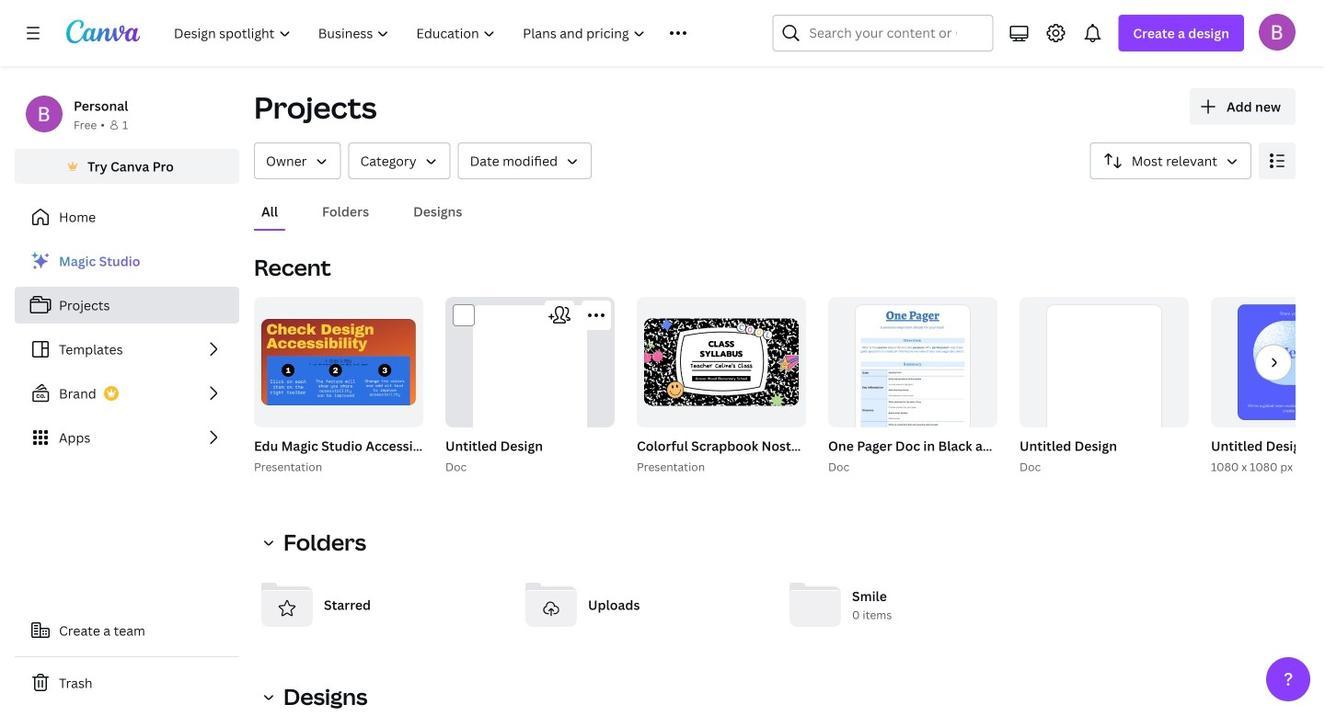 Task type: vqa. For each thing, say whether or not it's contained in the screenshot.
1st Creative from the right
no



Task type: locate. For each thing, give the bounding box(es) containing it.
8 group from the left
[[828, 297, 998, 469]]

3 group from the left
[[442, 297, 615, 477]]

1 group from the left
[[250, 297, 598, 477]]

group
[[250, 297, 598, 477], [254, 297, 423, 428], [442, 297, 615, 477], [445, 297, 615, 469], [633, 297, 1101, 477], [637, 297, 806, 428], [825, 297, 1299, 477], [828, 297, 998, 469], [1016, 297, 1189, 477], [1020, 297, 1189, 469], [1207, 297, 1325, 477], [1211, 297, 1325, 428]]

11 group from the left
[[1207, 297, 1325, 477]]

top level navigation element
[[162, 15, 728, 52], [162, 15, 728, 52]]

7 group from the left
[[825, 297, 1299, 477]]

2 group from the left
[[254, 297, 423, 428]]

12 group from the left
[[1211, 297, 1325, 428]]

Date modified button
[[458, 143, 592, 179]]

region
[[254, 712, 1296, 717]]

list
[[15, 243, 239, 456]]

9 group from the left
[[1016, 297, 1189, 477]]

Category button
[[348, 143, 451, 179]]

None search field
[[772, 15, 993, 52]]



Task type: describe. For each thing, give the bounding box(es) containing it.
bob builder image
[[1259, 14, 1296, 50]]

5 group from the left
[[633, 297, 1101, 477]]

Owner button
[[254, 143, 341, 179]]

Sort by button
[[1090, 143, 1252, 179]]

Search search field
[[809, 16, 957, 51]]

4 group from the left
[[445, 297, 615, 469]]

10 group from the left
[[1020, 297, 1189, 469]]

6 group from the left
[[637, 297, 806, 428]]



